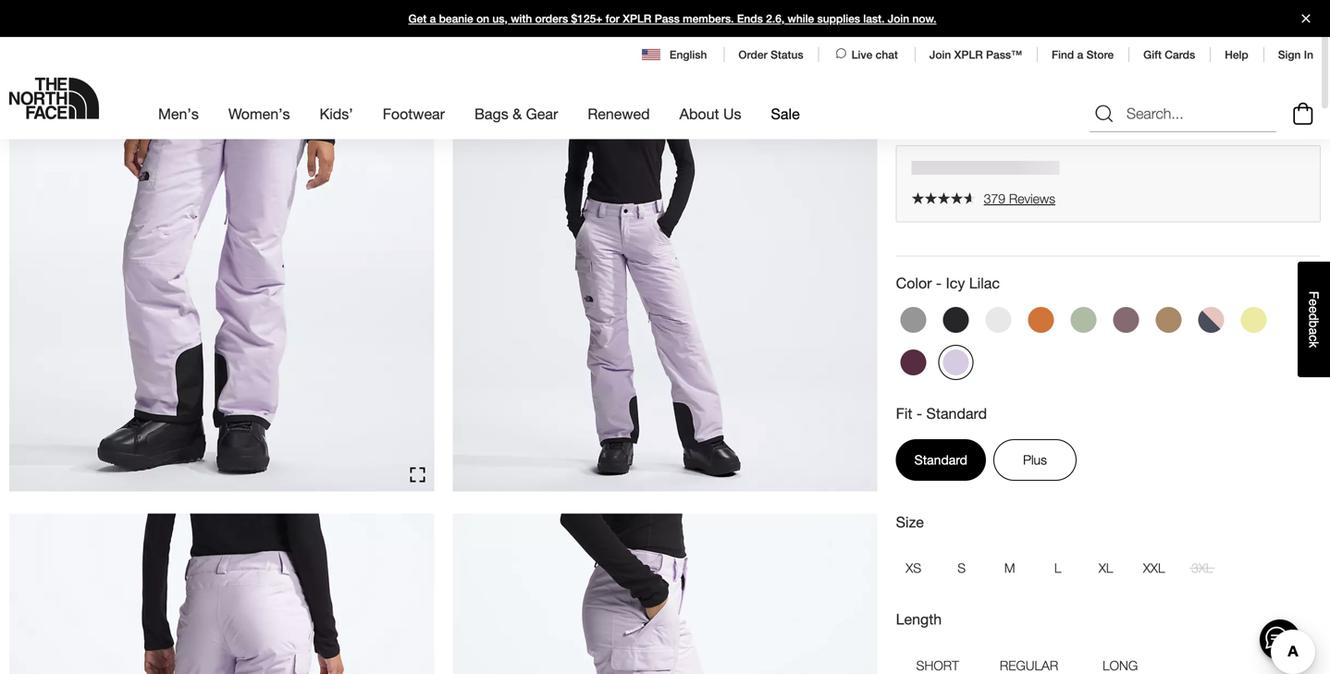 Task type: locate. For each thing, give the bounding box(es) containing it.
list box containing short
[[896, 645, 1162, 674]]

Boysenberry radio
[[896, 345, 931, 380]]

get a beanie on us, with orders $125+ for xplr pass members. ends 2.6, while supplies last. join now.
[[408, 12, 937, 25]]

list box
[[896, 551, 1321, 586], [896, 645, 1162, 674]]

list box containing xs
[[896, 551, 1321, 586]]

- right fit
[[917, 405, 922, 422]]

s button
[[944, 551, 979, 586]]

top
[[904, 7, 922, 20]]

join
[[888, 12, 910, 25], [930, 48, 951, 61]]

0 horizontal spatial a
[[430, 12, 436, 25]]

$125+
[[571, 12, 603, 25]]

- left icy
[[936, 274, 942, 292]]

sign
[[1278, 48, 1301, 61]]

women's freedom insulated pants
[[896, 36, 1241, 63]]

1 vertical spatial list box
[[896, 645, 1162, 674]]

1 horizontal spatial -
[[936, 274, 942, 292]]

a
[[430, 12, 436, 25], [1077, 48, 1084, 61], [1307, 328, 1321, 335]]

1 list box from the top
[[896, 551, 1321, 586]]

plus button
[[994, 439, 1077, 481]]

of
[[1072, 119, 1083, 134]]

bags & gear
[[475, 105, 558, 123]]

f
[[1307, 291, 1321, 299]]

join xplr pass™
[[930, 48, 1022, 61]]

-
[[936, 274, 942, 292], [917, 405, 922, 422]]

regular button
[[980, 645, 1079, 674]]

4
[[934, 119, 941, 134]]

beanie
[[439, 12, 473, 25]]

women's
[[896, 36, 987, 63]]

tnf black image
[[943, 307, 969, 333]]

pass
[[655, 12, 680, 25]]

boysenberry image
[[901, 350, 927, 376]]

standard down fit - standard
[[915, 452, 968, 468]]

1 vertical spatial standard
[[915, 452, 968, 468]]

top seller
[[904, 7, 951, 20]]

standard
[[927, 405, 987, 422], [915, 452, 968, 468]]

women's link
[[228, 89, 290, 139]]

cards
[[1165, 48, 1195, 61]]

a inside button
[[1307, 328, 1321, 335]]

xplr left pass™
[[954, 48, 983, 61]]

3xl button
[[1185, 551, 1220, 586]]

Search search field
[[1090, 95, 1277, 132]]

mandarin image
[[1028, 307, 1054, 333]]

now.
[[913, 12, 937, 25]]

regular
[[1000, 658, 1058, 674]]

0 vertical spatial join
[[888, 12, 910, 25]]

misty sage image
[[1071, 307, 1097, 333]]

seller
[[925, 7, 951, 20]]

e up 'd'
[[1307, 299, 1321, 306]]

1 vertical spatial join
[[930, 48, 951, 61]]

2 list box from the top
[[896, 645, 1162, 674]]

learn
[[1187, 120, 1220, 134]]

standard button
[[896, 439, 986, 481]]

find a store link
[[1052, 48, 1114, 61]]

- for color
[[936, 274, 942, 292]]

list box for length
[[896, 645, 1162, 674]]

for
[[606, 12, 620, 25]]

in
[[1304, 48, 1314, 61]]

about
[[680, 105, 719, 123]]

l button
[[1040, 551, 1076, 586]]

pants
[[1184, 36, 1241, 63]]

length
[[896, 611, 942, 628]]

renewed
[[588, 105, 650, 123]]

a right find
[[1077, 48, 1084, 61]]

supplies
[[817, 12, 860, 25]]

pay in 4 interest-free payments of $55.00.
[[896, 119, 1133, 134]]

women's
[[228, 105, 290, 123]]

list box for size
[[896, 551, 1321, 586]]

2 vertical spatial a
[[1307, 328, 1321, 335]]

xl
[[1099, 561, 1113, 576]]

interest-
[[944, 119, 990, 134]]

k
[[1307, 342, 1321, 348]]

live chat button
[[833, 46, 900, 63]]

0 horizontal spatial xplr
[[623, 12, 652, 25]]

with
[[511, 12, 532, 25]]

open full screen image
[[410, 468, 425, 483]]

2.6,
[[766, 12, 785, 25]]

join down now.
[[930, 48, 951, 61]]

xs
[[906, 561, 921, 576]]

footwear
[[383, 105, 445, 123]]

1 vertical spatial a
[[1077, 48, 1084, 61]]

help
[[1225, 48, 1249, 61]]

0 vertical spatial a
[[430, 12, 436, 25]]

379 reviews
[[984, 191, 1055, 206]]

get
[[408, 12, 427, 25]]

sale
[[771, 105, 800, 123]]

gear
[[526, 105, 558, 123]]

footwear link
[[383, 89, 445, 139]]

1 vertical spatial xplr
[[954, 48, 983, 61]]

1 vertical spatial -
[[917, 405, 922, 422]]

sale link
[[771, 89, 800, 139]]

1 horizontal spatial xplr
[[954, 48, 983, 61]]

fit - standard
[[896, 405, 987, 422]]

TNF Medium Grey Heather radio
[[896, 302, 931, 338]]

us,
[[493, 12, 508, 25]]

0 vertical spatial -
[[936, 274, 942, 292]]

pay
[[896, 119, 917, 134]]

a for get
[[430, 12, 436, 25]]

payments
[[1014, 119, 1069, 134]]

standard up standard button
[[927, 405, 987, 422]]

pink moss faded dye camo print image
[[1199, 307, 1225, 333]]

order
[[739, 48, 768, 61]]

Pink Moss Faded Dye Camo Print radio
[[1194, 302, 1229, 338]]

order status
[[739, 48, 804, 61]]

0 vertical spatial standard
[[927, 405, 987, 422]]

2 horizontal spatial a
[[1307, 328, 1321, 335]]

gift cards
[[1144, 48, 1195, 61]]

sun sprite image
[[1241, 307, 1267, 333]]

0 vertical spatial list box
[[896, 551, 1321, 586]]

view cart image
[[1289, 100, 1318, 128]]

renewed link
[[588, 89, 650, 139]]

a up k
[[1307, 328, 1321, 335]]

0 horizontal spatial -
[[917, 405, 922, 422]]

$55.00.
[[1086, 119, 1130, 134]]

tnf medium grey heather image
[[901, 307, 927, 333]]

klarna image
[[1133, 120, 1183, 132]]

color option group
[[896, 302, 1321, 388]]

join right 'last.'
[[888, 12, 910, 25]]

f e e d b a c k button
[[1298, 262, 1330, 377]]

kids'
[[320, 105, 353, 123]]

chat
[[876, 48, 898, 61]]

bags
[[475, 105, 509, 123]]

freedom
[[993, 36, 1082, 63]]

m
[[1004, 561, 1015, 576]]

1 horizontal spatial join
[[930, 48, 951, 61]]

long button
[[1079, 645, 1162, 674]]

1 horizontal spatial a
[[1077, 48, 1084, 61]]

xplr right 'for'
[[623, 12, 652, 25]]

a right get
[[430, 12, 436, 25]]

about us
[[680, 105, 742, 123]]

e up b
[[1307, 306, 1321, 314]]



Task type: describe. For each thing, give the bounding box(es) containing it.
the north face home page image
[[9, 78, 99, 119]]

kids' link
[[320, 89, 353, 139]]

3xl
[[1192, 561, 1213, 576]]

free
[[990, 119, 1010, 134]]

plus
[[1023, 452, 1047, 468]]

gift
[[1144, 48, 1162, 61]]

xxl button
[[1137, 551, 1172, 586]]

sign in
[[1278, 48, 1314, 61]]

english
[[670, 48, 707, 61]]

while
[[788, 12, 814, 25]]

icy
[[946, 274, 965, 292]]

2 e from the top
[[1307, 306, 1321, 314]]

icy lilac image
[[943, 350, 969, 376]]

m button
[[992, 551, 1027, 586]]

almond butter image
[[1156, 307, 1182, 333]]

search all image
[[1093, 103, 1116, 125]]

a for find
[[1077, 48, 1084, 61]]

f e e d b a c k
[[1307, 291, 1321, 348]]

gardenia white image
[[986, 307, 1012, 333]]

orders
[[535, 12, 568, 25]]

s
[[958, 561, 966, 576]]

about us link
[[680, 89, 742, 139]]

Misty Sage radio
[[1066, 302, 1101, 338]]

379 reviews link
[[912, 191, 1305, 207]]

bags & gear link
[[475, 89, 558, 139]]

Gardenia White radio
[[981, 302, 1016, 338]]

0 horizontal spatial join
[[888, 12, 910, 25]]

- for fit
[[917, 405, 922, 422]]

men's link
[[158, 89, 199, 139]]

0 vertical spatial xplr
[[623, 12, 652, 25]]

english link
[[642, 46, 709, 63]]

fit
[[896, 405, 913, 422]]

c
[[1307, 335, 1321, 342]]

ends
[[737, 12, 763, 25]]

get a beanie on us, with orders $125+ for xplr pass members. ends 2.6, while supplies last. join now. link
[[0, 0, 1330, 37]]

help link
[[1225, 48, 1249, 61]]

on
[[476, 12, 489, 25]]

learn more
[[1187, 120, 1253, 134]]

pass™
[[986, 48, 1022, 61]]

us
[[723, 105, 742, 123]]

live
[[852, 48, 873, 61]]

reviews
[[1009, 191, 1055, 206]]

long
[[1103, 658, 1138, 674]]

sign in button
[[1278, 48, 1314, 61]]

live chat
[[852, 48, 898, 61]]

men's
[[158, 105, 199, 123]]

b
[[1307, 321, 1321, 328]]

xxl
[[1143, 561, 1165, 576]]

size
[[896, 513, 924, 531]]

l
[[1055, 561, 1061, 576]]

TNF Black radio
[[939, 302, 974, 338]]

status
[[771, 48, 804, 61]]

1 e from the top
[[1307, 299, 1321, 306]]

in
[[921, 119, 930, 134]]

xs button
[[896, 551, 931, 586]]

379
[[984, 191, 1006, 206]]

close image
[[1294, 14, 1318, 23]]

Sun Sprite radio
[[1237, 302, 1272, 338]]

xl button
[[1089, 551, 1124, 586]]

order status link
[[739, 48, 804, 61]]

Icy Lilac radio
[[939, 345, 974, 380]]

Mandarin radio
[[1024, 302, 1059, 338]]

fawn grey snake charmer print image
[[1114, 307, 1139, 333]]

last.
[[863, 12, 885, 25]]

standard inside button
[[915, 452, 968, 468]]

more
[[1224, 120, 1253, 134]]

d
[[1307, 314, 1321, 321]]

find a store
[[1052, 48, 1114, 61]]

Fawn Grey Snake Charmer Print radio
[[1109, 302, 1144, 338]]

gift cards link
[[1144, 48, 1195, 61]]

Almond Butter radio
[[1151, 302, 1187, 338]]

store
[[1087, 48, 1114, 61]]

members.
[[683, 12, 734, 25]]

learn more button
[[1187, 120, 1253, 135]]



Task type: vqa. For each thing, say whether or not it's contained in the screenshot.
The North Face home page image
yes



